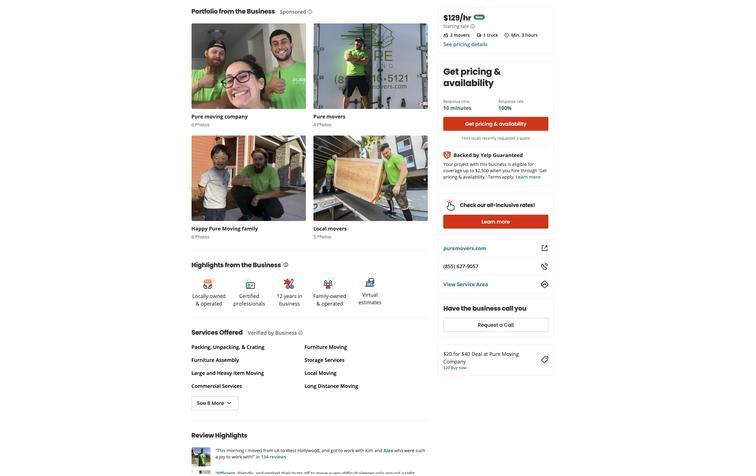 Task type: describe. For each thing, give the bounding box(es) containing it.
pricing inside the get pricing & availability
[[461, 66, 492, 78]]

company
[[225, 113, 248, 120]]

by for business
[[268, 329, 274, 336]]

eligible
[[512, 161, 527, 167]]

got
[[331, 447, 337, 453]]

request
[[478, 321, 498, 329]]

get pricing & availability button
[[443, 117, 548, 131]]

2
[[450, 32, 453, 38]]

0 vertical spatial learn
[[516, 174, 528, 180]]

in inside 12 years in business
[[298, 293, 302, 300]]

heavy
[[217, 370, 232, 377]]

min.
[[511, 32, 521, 38]]

terms
[[488, 174, 501, 180]]

24 directions v2 image
[[541, 281, 548, 288]]

moving right distance
[[340, 383, 358, 390]]

more
[[212, 400, 224, 407]]

through
[[521, 168, 537, 174]]

years_in_business image
[[283, 277, 296, 289]]

by for yelp
[[473, 152, 479, 159]]

pure inside 'happy pure moving family 6 photos'
[[209, 225, 221, 232]]

virtual
[[362, 291, 378, 298]]

certified
[[239, 293, 259, 300]]

min. 3 hours
[[511, 32, 538, 38]]

work inside who were such a joy to work with!
[[232, 454, 242, 460]]

kim
[[365, 447, 373, 453]]

family-
[[313, 293, 330, 300]]

moved
[[248, 447, 262, 453]]

all-
[[487, 202, 496, 209]]

company
[[443, 358, 466, 365]]

minutes
[[450, 105, 471, 111]]

inclusive
[[496, 202, 519, 209]]

"
[[215, 447, 217, 453]]

truck
[[487, 32, 498, 38]]

view
[[443, 281, 456, 288]]

crating
[[247, 344, 264, 351]]

such
[[416, 447, 425, 453]]

locals
[[471, 136, 481, 141]]

moving right the item
[[246, 370, 264, 377]]

quote
[[520, 136, 530, 141]]

were
[[404, 447, 415, 453]]

call
[[502, 304, 513, 313]]

apply.
[[502, 174, 515, 180]]

business inside your project with this business is eligible for coverage up to $2,500 when you hire through 'get pricing & availability.' terms apply.
[[489, 161, 507, 167]]

24 deal v2 image
[[541, 356, 548, 364]]

movers for pure
[[327, 113, 345, 120]]

a inside who were such a joy to work with!
[[215, 454, 218, 460]]

buy
[[451, 365, 458, 371]]

movers for local
[[328, 225, 347, 232]]

a inside button
[[499, 321, 503, 329]]

call
[[504, 321, 514, 329]]

from inside region
[[263, 447, 273, 453]]

0 vertical spatial learn more
[[516, 174, 541, 180]]

moving inside $20 for $40 deal at pure moving company $20 buy now
[[502, 351, 519, 358]]

your project with this business is eligible for coverage up to $2,500 when you hire through 'get pricing & availability.' terms apply.
[[443, 161, 547, 180]]

1
[[483, 32, 486, 38]]

backed by yelp guaranteed
[[454, 152, 523, 159]]

in 134 reviews button
[[255, 454, 286, 460]]

with!
[[243, 454, 253, 460]]

movers for 2
[[454, 32, 470, 38]]

commercial services link
[[191, 383, 242, 390]]

highlights from the business
[[191, 261, 281, 269]]

joy
[[219, 454, 225, 460]]

large and heavy item moving
[[191, 370, 264, 377]]

commercial
[[191, 383, 221, 390]]

view service area
[[443, 281, 488, 288]]

4
[[313, 122, 316, 128]]

$2,500
[[475, 168, 489, 174]]

get inside the get pricing & availability
[[443, 66, 459, 78]]

long
[[305, 383, 316, 390]]

happy
[[191, 225, 208, 232]]

unpacking,
[[213, 344, 240, 351]]

availability inside the get pricing & availability
[[443, 77, 494, 89]]

services for storage services
[[325, 357, 345, 364]]

availability inside button
[[499, 120, 526, 127]]

24 chevron down v2 image
[[225, 399, 233, 407]]

photos inside local movers 5 photos
[[317, 234, 332, 240]]

commercial services
[[191, 383, 242, 390]]

& inside the get pricing & availability
[[494, 66, 501, 78]]

certified professionals
[[233, 293, 265, 307]]

0 vertical spatial learn more link
[[516, 174, 541, 180]]

& inside button
[[494, 120, 498, 127]]

1643 locals recently requested a quote
[[462, 136, 530, 141]]

(855)
[[443, 263, 455, 270]]

estimates
[[359, 299, 381, 306]]

see for see 8 more
[[197, 400, 206, 407]]

west
[[286, 447, 296, 453]]

project
[[454, 161, 469, 167]]

& inside your project with this business is eligible for coverage up to $2,500 when you hire through 'get pricing & availability.' terms apply.
[[459, 174, 462, 180]]

from for portfolio
[[219, 7, 234, 16]]

get inside button
[[465, 120, 474, 127]]

furniture for furniture assembly
[[191, 357, 214, 364]]

in inside review highlights element
[[256, 454, 260, 460]]

request a call
[[478, 321, 514, 329]]

see pricing details
[[443, 41, 488, 48]]

deal
[[472, 351, 482, 358]]

yelp
[[481, 152, 492, 159]]

1 truck
[[483, 32, 498, 38]]

review highlights element
[[181, 421, 433, 474]]

pricing inside button
[[475, 120, 493, 127]]

years
[[284, 293, 297, 300]]

the for portfolio
[[235, 7, 246, 16]]

this
[[480, 161, 487, 167]]

local for local moving
[[305, 370, 317, 377]]

family
[[242, 225, 258, 232]]

response time 10 minutes
[[443, 99, 471, 111]]

16 number of employees v2 image
[[443, 33, 448, 38]]

alex
[[384, 447, 393, 453]]

" in 134 reviews
[[253, 454, 286, 460]]

pricing inside your project with this business is eligible for coverage up to $2,500 when you hire through 'get pricing & availability.' terms apply.
[[443, 174, 457, 180]]

family_owned_operated image
[[323, 277, 336, 289]]

response for 100%
[[498, 99, 516, 104]]

portfolio from the business element
[[181, 0, 432, 240]]

new
[[476, 15, 483, 19]]

0 vertical spatial get pricing & availability
[[443, 66, 501, 89]]

services for commercial services
[[222, 383, 242, 390]]

0 vertical spatial a
[[517, 136, 519, 141]]

storage services link
[[305, 357, 345, 364]]

16 info v2 image for get pricing & availability
[[470, 24, 475, 29]]

to right got
[[339, 447, 343, 453]]

2 horizontal spatial and
[[374, 447, 382, 453]]

8
[[207, 400, 210, 407]]

1 $20 from the top
[[443, 351, 452, 358]]

1643
[[462, 136, 470, 141]]

locally_owned_operated image
[[203, 277, 215, 289]]

business up request
[[472, 304, 501, 313]]

highlights inside review highlights element
[[215, 431, 247, 440]]

storage
[[305, 357, 323, 364]]

certified_professionals image
[[243, 277, 256, 289]]

'get
[[539, 168, 547, 174]]

photos inside pure moving company 6 photos
[[195, 122, 210, 128]]



Task type: locate. For each thing, give the bounding box(es) containing it.
locally
[[192, 293, 208, 300]]

1 6 from the top
[[191, 122, 194, 128]]

learn more link down through
[[516, 174, 541, 180]]

1 vertical spatial $20
[[443, 365, 450, 371]]

1 horizontal spatial 16 info v2 image
[[470, 24, 475, 29]]

owned for family-owned & operated
[[330, 293, 346, 300]]

$40
[[462, 351, 470, 358]]

business down years
[[279, 300, 300, 307]]

" this morning i moved from la to west hollywood, and got to work with kim and alex
[[215, 447, 393, 453]]

owned down family_owned_operated image
[[330, 293, 346, 300]]

1 horizontal spatial in
[[298, 293, 302, 300]]

& inside services offered element
[[242, 344, 245, 351]]

1 horizontal spatial more
[[529, 174, 541, 180]]

by inside services offered element
[[268, 329, 274, 336]]

business for portfolio from the business
[[247, 7, 275, 16]]

response inside response time 10 minutes
[[443, 99, 461, 104]]

highlights
[[191, 261, 224, 269], [215, 431, 247, 440]]

more
[[529, 174, 541, 180], [497, 218, 510, 225]]

0 horizontal spatial and
[[206, 370, 216, 377]]

to inside your project with this business is eligible for coverage up to $2,500 when you hire through 'get pricing & availability.' terms apply.
[[470, 168, 474, 174]]

large and heavy item moving link
[[191, 370, 264, 377]]

0 vertical spatial you
[[503, 168, 510, 174]]

operated for locally
[[201, 300, 222, 307]]

16 info v2 image
[[307, 9, 312, 14], [470, 24, 475, 29]]

local moving link
[[305, 370, 337, 377]]

with left this
[[470, 161, 479, 167]]

6 inside pure moving company 6 photos
[[191, 122, 194, 128]]

get pricing & availability up '1643 locals recently requested a quote'
[[465, 120, 526, 127]]

response up 100%
[[498, 99, 516, 104]]

0 horizontal spatial by
[[268, 329, 274, 336]]

local inside services offered element
[[305, 370, 317, 377]]

you up apply.
[[503, 168, 510, 174]]

1 vertical spatial with
[[355, 447, 364, 453]]

see inside button
[[197, 400, 206, 407]]

1 owned from the left
[[210, 293, 226, 300]]

for up through
[[528, 161, 534, 167]]

when
[[490, 168, 502, 174]]

response rate 100%
[[498, 99, 524, 111]]

with inside review highlights element
[[355, 447, 364, 453]]

work
[[344, 447, 354, 453], [232, 454, 242, 460]]

1 horizontal spatial operated
[[321, 300, 343, 307]]

to inside who were such a joy to work with!
[[226, 454, 231, 460]]

$20
[[443, 351, 452, 358], [443, 365, 450, 371]]

0 horizontal spatial more
[[497, 218, 510, 225]]

the for highlights
[[241, 261, 252, 269]]

2 vertical spatial from
[[263, 447, 273, 453]]

availability.'
[[463, 174, 487, 180]]

0 vertical spatial see
[[443, 41, 452, 48]]

business up when
[[489, 161, 507, 167]]

have the business call you
[[443, 304, 526, 313]]

16 info v2 image right the sponsored
[[307, 9, 312, 14]]

1 vertical spatial availability
[[499, 120, 526, 127]]

in right years
[[298, 293, 302, 300]]

0 vertical spatial 6
[[191, 122, 194, 128]]

response inside response rate 100%
[[498, 99, 516, 104]]

operated inside locally owned & operated
[[201, 300, 222, 307]]

0 horizontal spatial with
[[355, 447, 364, 453]]

0 horizontal spatial work
[[232, 454, 242, 460]]

with inside your project with this business is eligible for coverage up to $2,500 when you hire through 'get pricing & availability.' terms apply.
[[470, 161, 479, 167]]

the inside portfolio from the business element
[[235, 7, 246, 16]]

get up 1643 at right
[[465, 120, 474, 127]]

to
[[470, 168, 474, 174], [281, 447, 285, 453], [339, 447, 343, 453], [226, 454, 231, 460]]

1 vertical spatial 16 info v2 image
[[470, 24, 475, 29]]

you inside your project with this business is eligible for coverage up to $2,500 when you hire through 'get pricing & availability.' terms apply.
[[503, 168, 510, 174]]

in right the "
[[256, 454, 260, 460]]

2 owned from the left
[[330, 293, 346, 300]]

16 info v2 image right the starting rate
[[470, 24, 475, 29]]

2 vertical spatial the
[[461, 304, 471, 313]]

1 vertical spatial a
[[499, 321, 503, 329]]

moving left family
[[222, 225, 241, 232]]

rates!
[[520, 202, 535, 209]]

with left 'kim'
[[355, 447, 364, 453]]

more down the inclusive
[[497, 218, 510, 225]]

see down 16 number of employees v2 image
[[443, 41, 452, 48]]

1 vertical spatial learn more link
[[443, 215, 548, 229]]

pure left 'moving'
[[191, 113, 203, 120]]

business inside services offered element
[[275, 329, 297, 336]]

pure-moving-company-los-angeles photo _h3hordkrim9id-hhzg2qa image
[[191, 447, 210, 466]]

2 6 from the top
[[191, 234, 194, 240]]

locally owned & operated
[[192, 293, 226, 307]]

coverage
[[443, 168, 462, 174]]

for up company
[[453, 351, 460, 358]]

& inside locally owned & operated
[[196, 300, 199, 307]]

0 horizontal spatial a
[[215, 454, 218, 460]]

1 vertical spatial in
[[256, 454, 260, 460]]

happy pure moving family 6 photos
[[191, 225, 258, 240]]

0 horizontal spatial 16 info v2 image
[[307, 9, 312, 14]]

furniture
[[305, 344, 328, 351], [191, 357, 214, 364]]

1 vertical spatial get pricing & availability
[[465, 120, 526, 127]]

learn down hire
[[516, 174, 528, 180]]

2 movers
[[450, 32, 470, 38]]

0 vertical spatial from
[[219, 7, 234, 16]]

virtual_estimates image
[[364, 277, 376, 288]]

1 horizontal spatial availability
[[499, 120, 526, 127]]

and left got
[[322, 447, 330, 453]]

moving inside 'happy pure moving family 6 photos'
[[222, 225, 241, 232]]

0 vertical spatial by
[[473, 152, 479, 159]]

response for 10
[[443, 99, 461, 104]]

& inside the "family-owned & operated"
[[316, 300, 320, 307]]

0 vertical spatial get
[[443, 66, 459, 78]]

owned down locally_owned_operated icon at the left bottom
[[210, 293, 226, 300]]

$20 buy now link
[[443, 365, 467, 371]]

1 operated from the left
[[201, 300, 222, 307]]

get down see pricing details button
[[443, 66, 459, 78]]

learn down all-
[[482, 218, 495, 225]]

this
[[217, 447, 225, 453]]

info icon image
[[283, 262, 289, 267], [283, 262, 289, 267]]

1 vertical spatial the
[[241, 261, 252, 269]]

local inside local movers 5 photos
[[313, 225, 327, 232]]

photos inside 'happy pure moving family 6 photos'
[[195, 234, 210, 240]]

photos down 'moving'
[[195, 122, 210, 128]]

operated down locally
[[201, 300, 222, 307]]

learn more link
[[516, 174, 541, 180], [443, 215, 548, 229]]

0 horizontal spatial in
[[256, 454, 260, 460]]

0 vertical spatial furniture
[[305, 344, 328, 351]]

pricing down the 2 movers
[[453, 41, 470, 48]]

response up '10'
[[443, 99, 461, 104]]

0 vertical spatial rate
[[461, 23, 469, 29]]

learn more down through
[[516, 174, 541, 180]]

1 horizontal spatial get
[[465, 120, 474, 127]]

2 vertical spatial a
[[215, 454, 218, 460]]

services offered element
[[181, 318, 428, 410]]

portfolio from the business
[[191, 7, 275, 16]]

region inside review highlights element
[[186, 447, 433, 474]]

0 horizontal spatial services
[[191, 328, 218, 337]]

services
[[191, 328, 218, 337], [325, 357, 345, 364], [222, 383, 242, 390]]

from for highlights
[[225, 261, 240, 269]]

region containing "
[[186, 447, 433, 474]]

1 vertical spatial by
[[268, 329, 274, 336]]

with
[[470, 161, 479, 167], [355, 447, 364, 453]]

1 horizontal spatial for
[[528, 161, 534, 167]]

0 vertical spatial more
[[529, 174, 541, 180]]

owned inside locally owned & operated
[[210, 293, 226, 300]]

1 vertical spatial services
[[325, 357, 345, 364]]

owned for locally owned & operated
[[210, 293, 226, 300]]

&
[[494, 66, 501, 78], [494, 120, 498, 127], [459, 174, 462, 180], [196, 300, 199, 307], [316, 300, 320, 307], [242, 344, 245, 351]]

service
[[457, 281, 475, 288]]

2 horizontal spatial services
[[325, 357, 345, 364]]

review
[[191, 431, 214, 440]]

1 vertical spatial learn
[[482, 218, 495, 225]]

1 vertical spatial from
[[225, 261, 240, 269]]

furniture down packing, at the bottom of the page
[[191, 357, 214, 364]]

1 vertical spatial rate
[[517, 99, 524, 104]]

16 info v2 image inside portfolio from the business element
[[307, 9, 312, 14]]

a left joy
[[215, 454, 218, 460]]

photos right 5
[[317, 234, 332, 240]]

for
[[528, 161, 534, 167], [453, 351, 460, 358]]

local up long
[[305, 370, 317, 377]]

pure inside pure movers 4 photos
[[313, 113, 325, 120]]

1 horizontal spatial by
[[473, 152, 479, 159]]

24 external link v2 image
[[541, 244, 548, 252]]

1 vertical spatial local
[[305, 370, 317, 377]]

furniture for furniture moving
[[305, 344, 328, 351]]

virtual estimates
[[359, 291, 381, 306]]

to right la
[[281, 447, 285, 453]]

0 vertical spatial movers
[[454, 32, 470, 38]]

for inside $20 for $40 deal at pure moving company $20 buy now
[[453, 351, 460, 358]]

local
[[313, 225, 327, 232], [305, 370, 317, 377]]

hire
[[511, 168, 520, 174]]

moving
[[205, 113, 223, 120]]

2 vertical spatial business
[[275, 329, 297, 336]]

learn more link down check our all-inclusive rates!
[[443, 215, 548, 229]]

movers inside pure movers 4 photos
[[327, 113, 345, 120]]

12
[[277, 293, 283, 300]]

moving up distance
[[319, 370, 337, 377]]

24 phone v2 image
[[541, 263, 548, 270]]

portfolio
[[191, 7, 218, 16]]

0 horizontal spatial learn
[[482, 218, 495, 225]]

rate inside response rate 100%
[[517, 99, 524, 104]]

0 vertical spatial services
[[191, 328, 218, 337]]

1 vertical spatial movers
[[327, 113, 345, 120]]

services down the large and heavy item moving at the left of page
[[222, 383, 242, 390]]

1 vertical spatial you
[[514, 304, 526, 313]]

0 vertical spatial availability
[[443, 77, 494, 89]]

1 horizontal spatial a
[[499, 321, 503, 329]]

0 horizontal spatial learn more
[[482, 218, 510, 225]]

family-owned & operated
[[313, 293, 346, 307]]

pricing down coverage
[[443, 174, 457, 180]]

0 vertical spatial 16 info v2 image
[[307, 9, 312, 14]]

1 response from the left
[[443, 99, 461, 104]]

a left call
[[499, 321, 503, 329]]

work right got
[[344, 447, 354, 453]]

business for highlights from the business
[[253, 261, 281, 269]]

0 vertical spatial in
[[298, 293, 302, 300]]

pricing
[[453, 41, 470, 48], [461, 66, 492, 78], [475, 120, 493, 127], [443, 174, 457, 180]]

16 checkmark badged v2 image
[[298, 330, 303, 335]]

"
[[253, 454, 255, 460]]

1 vertical spatial get
[[465, 120, 474, 127]]

operated
[[201, 300, 222, 307], [321, 300, 343, 307]]

0 horizontal spatial rate
[[461, 23, 469, 29]]

see pricing details button
[[443, 41, 488, 48]]

0 horizontal spatial operated
[[201, 300, 222, 307]]

1 horizontal spatial owned
[[330, 293, 346, 300]]

1 vertical spatial furniture
[[191, 357, 214, 364]]

1 vertical spatial see
[[197, 400, 206, 407]]

region
[[186, 447, 433, 474]]

1 horizontal spatial furniture
[[305, 344, 328, 351]]

1 horizontal spatial you
[[514, 304, 526, 313]]

16 shipping v2 image
[[477, 33, 482, 38]]

2 vertical spatial services
[[222, 383, 242, 390]]

your
[[443, 161, 453, 167]]

rate
[[461, 23, 469, 29], [517, 99, 524, 104]]

and right 'kim'
[[374, 447, 382, 453]]

see for see pricing details
[[443, 41, 452, 48]]

627-
[[457, 263, 467, 270]]

1 vertical spatial 6
[[191, 234, 194, 240]]

a left quote
[[517, 136, 519, 141]]

movers inside local movers 5 photos
[[328, 225, 347, 232]]

pure right at
[[489, 351, 501, 358]]

now
[[459, 365, 467, 371]]

6
[[191, 122, 194, 128], [191, 234, 194, 240]]

to right up
[[470, 168, 474, 174]]

who were such a joy to work with!
[[215, 447, 425, 460]]

photos
[[195, 122, 210, 128], [317, 122, 332, 128], [195, 234, 210, 240], [317, 234, 332, 240]]

$20 left buy
[[443, 365, 450, 371]]

2 horizontal spatial a
[[517, 136, 519, 141]]

highlights up morning
[[215, 431, 247, 440]]

i
[[245, 447, 247, 453]]

business inside 12 years in business
[[279, 300, 300, 307]]

la
[[274, 447, 280, 453]]

availability up time
[[443, 77, 494, 89]]

0 vertical spatial local
[[313, 225, 327, 232]]

operated inside the "family-owned & operated"
[[321, 300, 343, 307]]

2 operated from the left
[[321, 300, 343, 307]]

pricing up recently
[[475, 120, 493, 127]]

assembly
[[216, 357, 239, 364]]

1 horizontal spatial and
[[322, 447, 330, 453]]

morning
[[227, 447, 244, 453]]

services up packing, at the bottom of the page
[[191, 328, 218, 337]]

0 vertical spatial work
[[344, 447, 354, 453]]

services offered
[[191, 328, 243, 337]]

view service area link
[[443, 281, 488, 288]]

more down through
[[529, 174, 541, 180]]

1 horizontal spatial rate
[[517, 99, 524, 104]]

1 horizontal spatial response
[[498, 99, 516, 104]]

1 horizontal spatial see
[[443, 41, 452, 48]]

0 horizontal spatial you
[[503, 168, 510, 174]]

6 inside 'happy pure moving family 6 photos'
[[191, 234, 194, 240]]

local movers 5 photos
[[313, 225, 347, 240]]

0 vertical spatial with
[[470, 161, 479, 167]]

rate for response rate 100%
[[517, 99, 524, 104]]

pure-moving-company-los-angeles photo hrqqqwqnrqk9gazngm-3wg image
[[191, 470, 210, 474]]

backed
[[454, 152, 472, 159]]

operated for family-
[[321, 300, 343, 307]]

5
[[313, 234, 316, 240]]

1 horizontal spatial work
[[344, 447, 354, 453]]

availability up requested
[[499, 120, 526, 127]]

0 horizontal spatial for
[[453, 351, 460, 358]]

get pricing & availability inside get pricing & availability button
[[465, 120, 526, 127]]

alex button
[[384, 447, 393, 453]]

$20 up company
[[443, 351, 452, 358]]

1 horizontal spatial services
[[222, 383, 242, 390]]

0 vertical spatial highlights
[[191, 261, 224, 269]]

local for local movers 5 photos
[[313, 225, 327, 232]]

pure right happy
[[209, 225, 221, 232]]

to right joy
[[226, 454, 231, 460]]

pure inside $20 for $40 deal at pure moving company $20 buy now
[[489, 351, 501, 358]]

request a call button
[[443, 318, 548, 332]]

0 horizontal spatial owned
[[210, 293, 226, 300]]

pure up 4
[[313, 113, 325, 120]]

by right verified
[[268, 329, 274, 336]]

recently
[[482, 136, 496, 141]]

1 vertical spatial work
[[232, 454, 242, 460]]

have
[[443, 304, 460, 313]]

check
[[460, 202, 476, 209]]

the
[[235, 7, 246, 16], [241, 261, 252, 269], [461, 304, 471, 313]]

moving up the storage services
[[329, 344, 347, 351]]

0 vertical spatial $20
[[443, 351, 452, 358]]

1 vertical spatial for
[[453, 351, 460, 358]]

puremovers.com
[[443, 245, 486, 252]]

1 vertical spatial more
[[497, 218, 510, 225]]

a
[[517, 136, 519, 141], [499, 321, 503, 329], [215, 454, 218, 460]]

2 $20 from the top
[[443, 365, 450, 371]]

pure movers 4 photos
[[313, 113, 345, 128]]

work down morning
[[232, 454, 242, 460]]

0 horizontal spatial availability
[[443, 77, 494, 89]]

get pricing & availability up time
[[443, 66, 501, 89]]

photos right 4
[[317, 122, 332, 128]]

operated down family-
[[321, 300, 343, 307]]

pure inside pure moving company 6 photos
[[191, 113, 203, 120]]

local up 5
[[313, 225, 327, 232]]

moving right at
[[502, 351, 519, 358]]

highlights up locally_owned_operated icon at the left bottom
[[191, 261, 224, 269]]

is
[[508, 161, 511, 167]]

owned inside the "family-owned & operated"
[[330, 293, 346, 300]]

0 horizontal spatial see
[[197, 400, 206, 407]]

who
[[394, 447, 403, 453]]

rate for starting rate
[[461, 23, 469, 29]]

learn more down check our all-inclusive rates!
[[482, 218, 510, 225]]

services down furniture moving "link"
[[325, 357, 345, 364]]

by left yelp
[[473, 152, 479, 159]]

16 clock v2 image
[[504, 33, 509, 38]]

long distance moving link
[[305, 383, 358, 390]]

1 horizontal spatial with
[[470, 161, 479, 167]]

availability
[[443, 77, 494, 89], [499, 120, 526, 127]]

you right call
[[514, 304, 526, 313]]

for inside your project with this business is eligible for coverage up to $2,500 when you hire through 'get pricing & availability.' terms apply.
[[528, 161, 534, 167]]

photos down happy
[[195, 234, 210, 240]]

0 horizontal spatial response
[[443, 99, 461, 104]]

1 vertical spatial highlights
[[215, 431, 247, 440]]

photos inside pure movers 4 photos
[[317, 122, 332, 128]]

see left 8
[[197, 400, 206, 407]]

100%
[[498, 105, 512, 111]]

0 vertical spatial business
[[247, 7, 275, 16]]

1 horizontal spatial learn more
[[516, 174, 541, 180]]

verified by business
[[248, 329, 297, 336]]

and inside services offered element
[[206, 370, 216, 377]]

area
[[476, 281, 488, 288]]

and right large
[[206, 370, 216, 377]]

up
[[463, 168, 469, 174]]

1 horizontal spatial learn
[[516, 174, 528, 180]]

learn more
[[516, 174, 541, 180], [482, 218, 510, 225]]

2 vertical spatial movers
[[328, 225, 347, 232]]

furniture up storage
[[305, 344, 328, 351]]

2 response from the left
[[498, 99, 516, 104]]

1 vertical spatial business
[[253, 261, 281, 269]]

pricing down details
[[461, 66, 492, 78]]

16 info v2 image for highlights from the business
[[307, 9, 312, 14]]

large
[[191, 370, 205, 377]]



Task type: vqa. For each thing, say whether or not it's contained in the screenshot.


